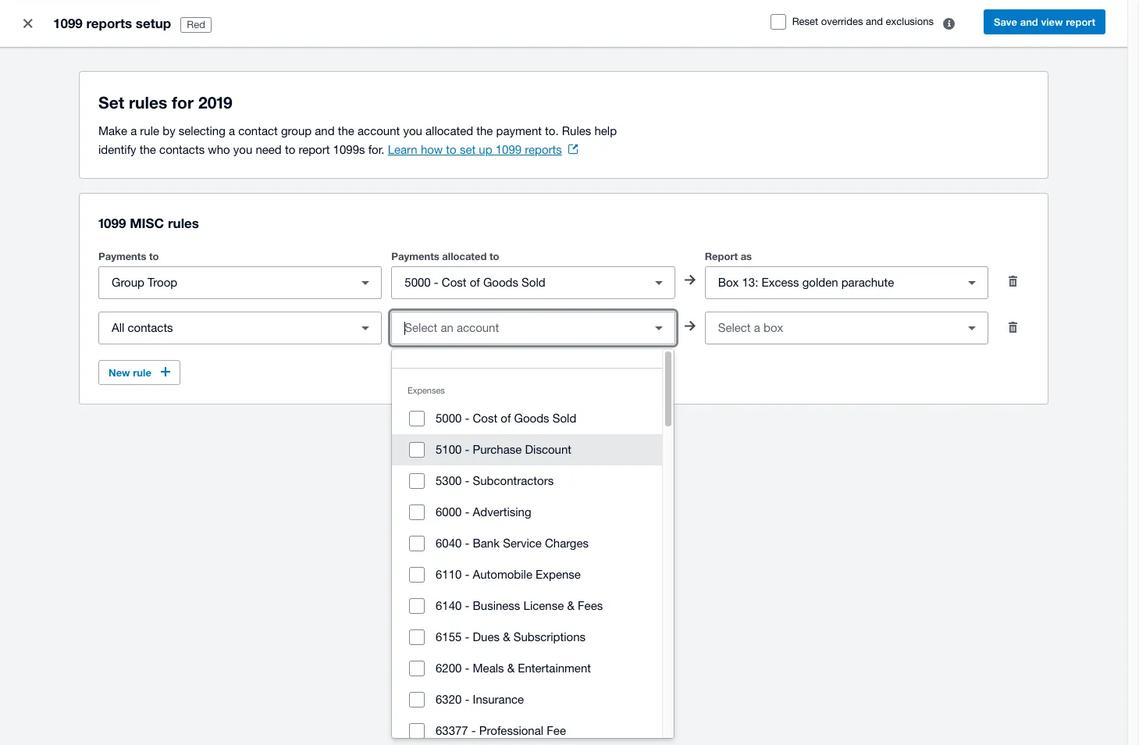 Task type: locate. For each thing, give the bounding box(es) containing it.
6200 - meals & entertainment
[[436, 662, 591, 675]]

5100 - purchase discount
[[436, 443, 572, 456]]

a up who
[[229, 124, 235, 138]]

payments for payments allocated to
[[392, 250, 440, 263]]

& for entertainment
[[508, 662, 515, 675]]

1 vertical spatial &
[[503, 631, 511, 644]]

account
[[358, 124, 400, 138]]

reports
[[86, 15, 132, 31], [525, 143, 562, 156]]

misc
[[130, 215, 164, 231]]

- right 6000
[[465, 506, 470, 519]]

- right 5100
[[465, 443, 470, 456]]

as
[[741, 250, 752, 263]]

and inside button
[[1021, 16, 1039, 28]]

& left fees
[[568, 599, 575, 613]]

- right 6040
[[465, 537, 470, 550]]

0 vertical spatial you
[[403, 124, 423, 138]]

- left cost
[[465, 412, 470, 425]]

report right view at the right of page
[[1067, 16, 1096, 28]]

0 horizontal spatial and
[[315, 124, 335, 138]]

5000 - cost of goods sold button
[[392, 403, 663, 434]]

save
[[995, 16, 1018, 28]]

set
[[98, 93, 124, 113]]

5100 - purchase discount button
[[392, 434, 663, 466]]

make a rule by selecting a contact group and the account you allocated the payment to. rules help identify the contacts who you need to report 1099s for.
[[98, 124, 617, 156]]

dues
[[473, 631, 500, 644]]

- right "5300"
[[465, 474, 470, 488]]

selecting
[[179, 124, 226, 138]]

and right group
[[315, 124, 335, 138]]

report down group
[[299, 143, 330, 156]]

the
[[338, 124, 355, 138], [477, 124, 493, 138], [140, 143, 156, 156]]

0 horizontal spatial 1099
[[53, 15, 83, 31]]

rules
[[129, 93, 167, 113], [168, 215, 199, 231]]

6140
[[436, 599, 462, 613]]

Select a contact group field
[[99, 313, 350, 343]]

0 vertical spatial expand list image
[[644, 267, 675, 298]]

charges
[[545, 537, 589, 550]]

expand list image for payments allocated to field
[[644, 267, 675, 298]]

payments for payments to
[[98, 250, 146, 263]]

1 expand list image from the top
[[644, 267, 675, 298]]

1 horizontal spatial a
[[229, 124, 235, 138]]

1 expand list of boxes image from the top
[[957, 267, 988, 298]]

2 expand list of contact groups image from the top
[[350, 313, 382, 344]]

rule left by
[[140, 124, 159, 138]]

1 a from the left
[[131, 124, 137, 138]]

delete the rule for payments to the group troop, allocated to 5000 - cost of goods sold, mapped to misc_pre2020 box 13 image
[[999, 266, 1030, 297]]

- for 6200
[[465, 662, 470, 675]]

1 vertical spatial rule
[[133, 366, 151, 379]]

5100
[[436, 443, 462, 456]]

6200 - meals & entertainment button
[[392, 653, 663, 684]]

by
[[163, 124, 176, 138]]

group
[[392, 349, 675, 745]]

1 horizontal spatial 1099
[[98, 215, 126, 231]]

report inside button
[[1067, 16, 1096, 28]]

6320 - insurance
[[436, 693, 524, 706]]

Select an account field
[[392, 313, 644, 343]]

1099
[[53, 15, 83, 31], [496, 143, 522, 156], [98, 215, 126, 231]]

service
[[503, 537, 542, 550]]

- right the 6110
[[465, 568, 470, 581]]

1 payments from the left
[[98, 250, 146, 263]]

expand list of boxes image for select a box field at the right top
[[957, 313, 988, 344]]

0 vertical spatial allocated
[[426, 124, 474, 138]]

list box
[[392, 349, 663, 745]]

&
[[568, 599, 575, 613], [503, 631, 511, 644], [508, 662, 515, 675]]

2 payments from the left
[[392, 250, 440, 263]]

learn how to set up 1099 reports link
[[388, 143, 578, 156]]

up
[[479, 143, 493, 156]]

6040 - bank service charges button
[[392, 528, 663, 559]]

& for subscriptions
[[503, 631, 511, 644]]

rules left for
[[129, 93, 167, 113]]

and
[[866, 16, 884, 27], [1021, 16, 1039, 28], [315, 124, 335, 138]]

report
[[1067, 16, 1096, 28], [299, 143, 330, 156]]

6320 - insurance button
[[392, 684, 663, 716]]

- for 5000
[[465, 412, 470, 425]]

to.
[[545, 124, 559, 138]]

rule inside make a rule by selecting a contact group and the account you allocated the payment to. rules help identify the contacts who you need to report 1099s for.
[[140, 124, 159, 138]]

you up learn
[[403, 124, 423, 138]]

0 vertical spatial report
[[1067, 16, 1096, 28]]

expand list of boxes image left delete the rule for payments to the group troop, allocated to 5000 - cost of goods sold, mapped to misc_pre2020 box 13 image
[[957, 267, 988, 298]]

- right 63377
[[472, 724, 476, 738]]

the right identify
[[140, 143, 156, 156]]

and left view at the right of page
[[1021, 16, 1039, 28]]

sold
[[553, 412, 577, 425]]

to
[[285, 143, 296, 156], [446, 143, 457, 156], [149, 250, 159, 263], [490, 250, 500, 263]]

2 expand list of boxes image from the top
[[957, 313, 988, 344]]

expand list of contact groups image
[[350, 267, 382, 298], [350, 313, 382, 344]]

5300
[[436, 474, 462, 488]]

- right 6320
[[465, 693, 470, 706]]

set
[[460, 143, 476, 156]]

learn
[[388, 143, 418, 156]]

report as
[[705, 250, 752, 263]]

- for 5100
[[465, 443, 470, 456]]

rules right misc
[[168, 215, 199, 231]]

contact
[[238, 124, 278, 138]]

1 vertical spatial 1099
[[496, 143, 522, 156]]

- inside button
[[465, 537, 470, 550]]

who
[[208, 143, 230, 156]]

- right 6155
[[465, 631, 470, 644]]

rule right new
[[133, 366, 151, 379]]

purchase
[[473, 443, 522, 456]]

0 vertical spatial rule
[[140, 124, 159, 138]]

reset
[[793, 16, 819, 27]]

a right make
[[131, 124, 137, 138]]

to down group
[[285, 143, 296, 156]]

allocated up how
[[426, 124, 474, 138]]

subscriptions
[[514, 631, 586, 644]]

group
[[281, 124, 312, 138]]

0 horizontal spatial report
[[299, 143, 330, 156]]

1099 for 1099 reports setup
[[53, 15, 83, 31]]

save and view report button
[[984, 9, 1106, 34]]

fee
[[547, 724, 566, 738]]

1 horizontal spatial report
[[1067, 16, 1096, 28]]

0 vertical spatial rules
[[129, 93, 167, 113]]

1 expand list of contact groups image from the top
[[350, 267, 382, 298]]

entertainment
[[518, 662, 591, 675]]

5300 - subcontractors button
[[392, 466, 663, 497]]

expand list of boxes image left delete the incomplete rule for payments to the all contacts icon
[[957, 313, 988, 344]]

expand list of contact groups image for select a contact group field on the top of page
[[350, 313, 382, 344]]

1099 left misc
[[98, 215, 126, 231]]

1 vertical spatial rules
[[168, 215, 199, 231]]

63377
[[436, 724, 469, 738]]

rule
[[140, 124, 159, 138], [133, 366, 151, 379]]

1 horizontal spatial you
[[403, 124, 423, 138]]

6155 - dues & subscriptions
[[436, 631, 586, 644]]

- right 6200
[[465, 662, 470, 675]]

the up 1099s
[[338, 124, 355, 138]]

report inside make a rule by selecting a contact group and the account you allocated the payment to. rules help identify the contacts who you need to report 1099s for.
[[299, 143, 330, 156]]

2 vertical spatial 1099
[[98, 215, 126, 231]]

1 vertical spatial you
[[233, 143, 253, 156]]

a
[[131, 124, 137, 138], [229, 124, 235, 138]]

to inside make a rule by selecting a contact group and the account you allocated the payment to. rules help identify the contacts who you need to report 1099s for.
[[285, 143, 296, 156]]

expand list image
[[644, 267, 675, 298], [644, 313, 675, 344]]

6040
[[436, 537, 462, 550]]

you right who
[[233, 143, 253, 156]]

you
[[403, 124, 423, 138], [233, 143, 253, 156]]

reports down to.
[[525, 143, 562, 156]]

1099 right close rules image
[[53, 15, 83, 31]]

business
[[473, 599, 521, 613]]

2 horizontal spatial and
[[1021, 16, 1039, 28]]

subcontractors
[[473, 474, 554, 488]]

to up payments allocated to field
[[490, 250, 500, 263]]

0 vertical spatial expand list of contact groups image
[[350, 267, 382, 298]]

0 horizontal spatial reports
[[86, 15, 132, 31]]

-
[[465, 412, 470, 425], [465, 443, 470, 456], [465, 474, 470, 488], [465, 506, 470, 519], [465, 537, 470, 550], [465, 568, 470, 581], [465, 599, 470, 613], [465, 631, 470, 644], [465, 662, 470, 675], [465, 693, 470, 706], [472, 724, 476, 738]]

payment
[[497, 124, 542, 138]]

1 vertical spatial reports
[[525, 143, 562, 156]]

2 expand list image from the top
[[644, 313, 675, 344]]

1 horizontal spatial and
[[866, 16, 884, 27]]

1 vertical spatial expand list of boxes image
[[957, 313, 988, 344]]

reports left the setup
[[86, 15, 132, 31]]

2 horizontal spatial 1099
[[496, 143, 522, 156]]

6200
[[436, 662, 462, 675]]

- inside button
[[465, 474, 470, 488]]

2 a from the left
[[229, 124, 235, 138]]

1099 down payment
[[496, 143, 522, 156]]

- right the 6140
[[465, 599, 470, 613]]

0 horizontal spatial a
[[131, 124, 137, 138]]

- for 6040
[[465, 537, 470, 550]]

0 vertical spatial 1099
[[53, 15, 83, 31]]

5000 - cost of goods sold
[[436, 412, 577, 425]]

and right overrides
[[866, 16, 884, 27]]

for.
[[368, 143, 385, 156]]

payments to
[[98, 250, 159, 263]]

1 vertical spatial expand list image
[[644, 313, 675, 344]]

& right meals
[[508, 662, 515, 675]]

& right dues
[[503, 631, 511, 644]]

0 horizontal spatial you
[[233, 143, 253, 156]]

the up "up"
[[477, 124, 493, 138]]

Payments to field
[[99, 268, 350, 298]]

1 vertical spatial report
[[299, 143, 330, 156]]

6155 - dues & subscriptions button
[[392, 622, 663, 653]]

for
[[172, 93, 194, 113]]

1 horizontal spatial payments
[[392, 250, 440, 263]]

goods
[[515, 412, 550, 425]]

red
[[187, 19, 205, 30]]

expand list of boxes image
[[957, 267, 988, 298], [957, 313, 988, 344]]

6110 - automobile expense button
[[392, 559, 663, 591]]

list box containing 5000 - cost of goods sold
[[392, 349, 663, 745]]

allocated up payments allocated to field
[[442, 250, 487, 263]]

0 vertical spatial expand list of boxes image
[[957, 267, 988, 298]]

help
[[595, 124, 617, 138]]

1 vertical spatial expand list of contact groups image
[[350, 313, 382, 344]]

2019
[[198, 93, 233, 113]]

6320
[[436, 693, 462, 706]]

0 horizontal spatial payments
[[98, 250, 146, 263]]

2 vertical spatial &
[[508, 662, 515, 675]]



Task type: describe. For each thing, give the bounding box(es) containing it.
5000
[[436, 412, 462, 425]]

and inside make a rule by selecting a contact group and the account you allocated the payment to. rules help identify the contacts who you need to report 1099s for.
[[315, 124, 335, 138]]

clear overrides and exclusions image
[[934, 8, 966, 39]]

- for 6110
[[465, 568, 470, 581]]

setup
[[136, 15, 171, 31]]

6000
[[436, 506, 462, 519]]

how
[[421, 143, 443, 156]]

reset overrides and exclusions
[[793, 16, 934, 27]]

expense
[[536, 568, 581, 581]]

delete the incomplete rule for payments to the all contacts image
[[999, 312, 1030, 343]]

- for 6140
[[465, 599, 470, 613]]

0 vertical spatial reports
[[86, 15, 132, 31]]

rule inside button
[[133, 366, 151, 379]]

group containing 5000 - cost of goods sold
[[392, 349, 675, 745]]

license
[[524, 599, 564, 613]]

6155
[[436, 631, 462, 644]]

cost
[[473, 412, 498, 425]]

bank
[[473, 537, 500, 550]]

Payments allocated to field
[[392, 268, 644, 298]]

1099 misc rules
[[98, 215, 199, 231]]

6140 - business license & fees button
[[392, 591, 663, 622]]

- for 6155
[[465, 631, 470, 644]]

automobile
[[473, 568, 533, 581]]

- for 63377
[[472, 724, 476, 738]]

5300 - subcontractors
[[436, 474, 554, 488]]

1099 for 1099 misc rules
[[98, 215, 126, 231]]

0 horizontal spatial the
[[140, 143, 156, 156]]

need
[[256, 143, 282, 156]]

fees
[[578, 599, 603, 613]]

new rule
[[109, 366, 151, 379]]

expenses
[[408, 386, 445, 395]]

1099s
[[333, 143, 365, 156]]

63377 - professional fee
[[436, 724, 566, 738]]

- for 6000
[[465, 506, 470, 519]]

close rules image
[[13, 8, 44, 39]]

new
[[109, 366, 130, 379]]

discount
[[525, 443, 572, 456]]

to left set
[[446, 143, 457, 156]]

0 vertical spatial &
[[568, 599, 575, 613]]

Report as field
[[706, 268, 957, 298]]

6140 - business license & fees
[[436, 599, 603, 613]]

to down 1099 misc rules
[[149, 250, 159, 263]]

6110
[[436, 568, 462, 581]]

rules
[[562, 124, 592, 138]]

make
[[98, 124, 127, 138]]

6110 - automobile expense
[[436, 568, 581, 581]]

1 horizontal spatial reports
[[525, 143, 562, 156]]

- for 5300
[[465, 474, 470, 488]]

63377 - professional fee button
[[392, 716, 663, 745]]

6040 - bank service charges
[[436, 537, 589, 550]]

Select a box field
[[706, 313, 957, 343]]

advertising
[[473, 506, 532, 519]]

contacts
[[159, 143, 205, 156]]

1099 reports setup
[[53, 15, 171, 31]]

insurance
[[473, 693, 524, 706]]

expand list of contact groups image for payments to field
[[350, 267, 382, 298]]

exclusions
[[886, 16, 934, 27]]

6000 - advertising
[[436, 506, 532, 519]]

1 vertical spatial allocated
[[442, 250, 487, 263]]

expand list of boxes image for the report as field
[[957, 267, 988, 298]]

report
[[705, 250, 738, 263]]

allocated inside make a rule by selecting a contact group and the account you allocated the payment to. rules help identify the contacts who you need to report 1099s for.
[[426, 124, 474, 138]]

identify
[[98, 143, 136, 156]]

learn how to set up 1099 reports
[[388, 143, 562, 156]]

1 horizontal spatial the
[[338, 124, 355, 138]]

professional
[[480, 724, 544, 738]]

2 horizontal spatial the
[[477, 124, 493, 138]]

- for 6320
[[465, 693, 470, 706]]

new rule button
[[98, 360, 180, 385]]

view
[[1042, 16, 1064, 28]]

meals
[[473, 662, 504, 675]]

save and view report
[[995, 16, 1096, 28]]

of
[[501, 412, 511, 425]]

expand list image for select an account field
[[644, 313, 675, 344]]

6000 - advertising button
[[392, 497, 663, 528]]

overrides
[[822, 16, 864, 27]]

set rules for 2019
[[98, 93, 233, 113]]

payments allocated to
[[392, 250, 500, 263]]



Task type: vqa. For each thing, say whether or not it's contained in the screenshot.
the topmost report
yes



